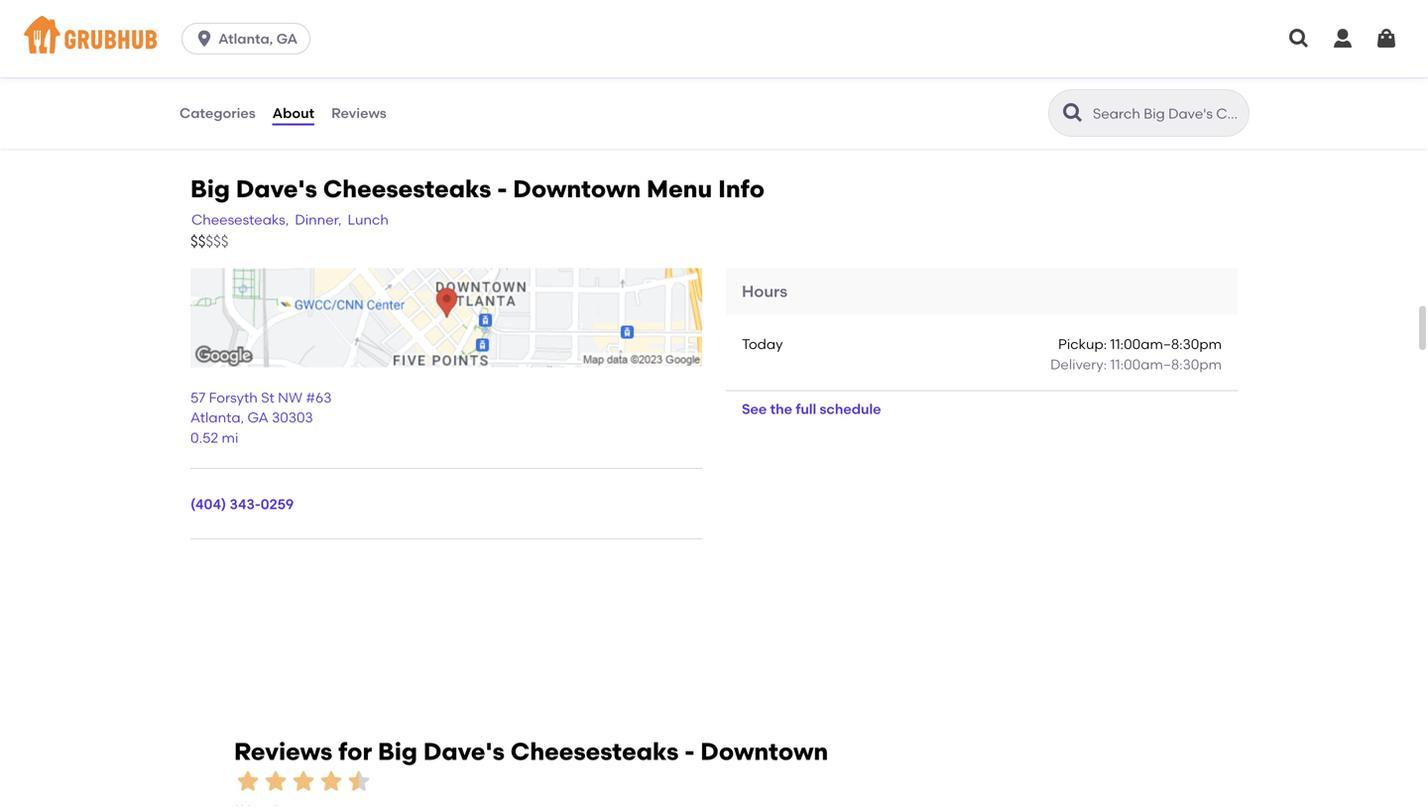 Task type: locate. For each thing, give the bounding box(es) containing it.
1 horizontal spatial ga
[[276, 30, 298, 47]]

big up cheesesteaks,
[[190, 174, 230, 203]]

ga right atlanta,
[[276, 30, 298, 47]]

1 horizontal spatial svg image
[[1287, 27, 1311, 51]]

ga right ,
[[247, 409, 269, 426]]

main navigation navigation
[[0, 0, 1428, 77]]

see the full schedule
[[742, 401, 881, 418]]

0 vertical spatial downtown
[[513, 174, 641, 203]]

svg image
[[1287, 27, 1311, 51], [195, 29, 214, 49]]

lunch button
[[347, 209, 390, 231]]

1 vertical spatial -
[[685, 737, 695, 766]]

info
[[718, 174, 765, 203]]

cheesesteaks
[[323, 174, 491, 203], [511, 737, 679, 766]]

0 vertical spatial dave's
[[236, 174, 317, 203]]

1 horizontal spatial dave's
[[423, 737, 505, 766]]

st
[[261, 389, 275, 406]]

big dave's cheesesteaks - downtown menu info
[[190, 174, 765, 203]]

see
[[742, 401, 767, 418]]

0 horizontal spatial cheesesteaks
[[323, 174, 491, 203]]

0 horizontal spatial dave's
[[236, 174, 317, 203]]

dinner,
[[295, 211, 342, 228]]

cheesesteaks, dinner, lunch
[[191, 211, 389, 228]]

Search Big Dave's Cheesesteaks - Downtown search field
[[1091, 104, 1243, 123]]

pickup: 11:00am–8:30pm delivery: 11:00am–8:30pm
[[1050, 336, 1222, 373]]

0 horizontal spatial svg image
[[1331, 27, 1355, 51]]

0 horizontal spatial svg image
[[195, 29, 214, 49]]

0 vertical spatial cheesesteaks
[[323, 174, 491, 203]]

reviews
[[331, 104, 387, 121], [234, 737, 333, 766]]

pickup:
[[1058, 336, 1107, 353]]

categories
[[180, 104, 256, 121]]

nw
[[278, 389, 303, 406]]

svg image
[[1331, 27, 1355, 51], [1375, 27, 1398, 51]]

1 11:00am–8:30pm from the top
[[1110, 336, 1222, 353]]

11:00am–8:30pm right pickup:
[[1110, 336, 1222, 353]]

atlanta, ga button
[[182, 23, 319, 55]]

big right for
[[378, 737, 418, 766]]

11:00am–8:30pm
[[1110, 336, 1222, 353], [1110, 356, 1222, 373]]

reviews for reviews for big dave's cheesesteaks - downtown
[[234, 737, 333, 766]]

1 vertical spatial downtown
[[701, 737, 828, 766]]

downtown
[[513, 174, 641, 203], [701, 737, 828, 766]]

1 vertical spatial reviews
[[234, 737, 333, 766]]

0 vertical spatial 11:00am–8:30pm
[[1110, 336, 1222, 353]]

cheesesteaks, button
[[190, 209, 290, 231]]

the
[[770, 401, 792, 418]]

big
[[190, 174, 230, 203], [378, 737, 418, 766]]

reviews left for
[[234, 737, 333, 766]]

atlanta, ga
[[218, 30, 298, 47]]

ga
[[276, 30, 298, 47], [247, 409, 269, 426]]

0 vertical spatial ga
[[276, 30, 298, 47]]

0 horizontal spatial ga
[[247, 409, 269, 426]]

11:00am–8:30pm right delivery:
[[1110, 356, 1222, 373]]

1 vertical spatial cheesesteaks
[[511, 737, 679, 766]]

0 horizontal spatial -
[[497, 174, 507, 203]]

star icon image
[[234, 768, 262, 795], [262, 768, 290, 795], [290, 768, 317, 795], [317, 768, 345, 795], [345, 768, 373, 795], [345, 768, 373, 795]]

for
[[338, 737, 372, 766]]

1 horizontal spatial svg image
[[1375, 27, 1398, 51]]

1 horizontal spatial -
[[685, 737, 695, 766]]

reviews for reviews
[[331, 104, 387, 121]]

forsyth
[[209, 389, 258, 406]]

0 vertical spatial reviews
[[331, 104, 387, 121]]

1 vertical spatial ga
[[247, 409, 269, 426]]

0 horizontal spatial big
[[190, 174, 230, 203]]

(404)
[[190, 496, 226, 513]]

1 horizontal spatial downtown
[[701, 737, 828, 766]]

$$
[[190, 232, 206, 250]]

reviews right about
[[331, 104, 387, 121]]

reviews inside button
[[331, 104, 387, 121]]

0 vertical spatial big
[[190, 174, 230, 203]]

#63
[[306, 389, 332, 406]]

0 vertical spatial -
[[497, 174, 507, 203]]

(404) 343-0259
[[190, 496, 294, 513]]

atlanta
[[190, 409, 241, 426]]

1 horizontal spatial big
[[378, 737, 418, 766]]

2 svg image from the left
[[1375, 27, 1398, 51]]

1 vertical spatial 11:00am–8:30pm
[[1110, 356, 1222, 373]]

svg image inside atlanta, ga button
[[195, 29, 214, 49]]

menu
[[647, 174, 712, 203]]

2 11:00am–8:30pm from the top
[[1110, 356, 1222, 373]]

-
[[497, 174, 507, 203], [685, 737, 695, 766]]

ga inside button
[[276, 30, 298, 47]]

dave's
[[236, 174, 317, 203], [423, 737, 505, 766]]



Task type: describe. For each thing, give the bounding box(es) containing it.
ga inside 57 forsyth st nw #63 atlanta , ga 30303 0.52 mi
[[247, 409, 269, 426]]

about
[[272, 104, 314, 121]]

today
[[742, 336, 783, 353]]

schedule
[[820, 401, 881, 418]]

30303
[[272, 409, 313, 426]]

full
[[796, 401, 816, 418]]

57
[[190, 389, 206, 406]]

,
[[241, 409, 244, 426]]

delivery:
[[1050, 356, 1107, 373]]

cheesesteaks,
[[191, 211, 289, 228]]

about button
[[271, 77, 315, 149]]

0 horizontal spatial downtown
[[513, 174, 641, 203]]

(404) 343-0259 button
[[190, 494, 294, 515]]

see the full schedule button
[[726, 392, 897, 427]]

1 vertical spatial big
[[378, 737, 418, 766]]

reviews button
[[330, 77, 388, 149]]

search icon image
[[1061, 101, 1085, 125]]

atlanta,
[[218, 30, 273, 47]]

dinner, button
[[294, 209, 343, 231]]

1 vertical spatial dave's
[[423, 737, 505, 766]]

mi
[[222, 429, 238, 446]]

57 forsyth st nw #63 atlanta , ga 30303 0.52 mi
[[190, 389, 332, 446]]

lunch
[[348, 211, 389, 228]]

1 svg image from the left
[[1331, 27, 1355, 51]]

0259
[[261, 496, 294, 513]]

$$$$$
[[190, 232, 229, 250]]

categories button
[[179, 77, 257, 149]]

343-
[[230, 496, 261, 513]]

reviews for big dave's cheesesteaks - downtown
[[234, 737, 828, 766]]

hours
[[742, 282, 788, 301]]

0.52
[[190, 429, 218, 446]]

1 horizontal spatial cheesesteaks
[[511, 737, 679, 766]]



Task type: vqa. For each thing, say whether or not it's contained in the screenshot.
bottom cookies
no



